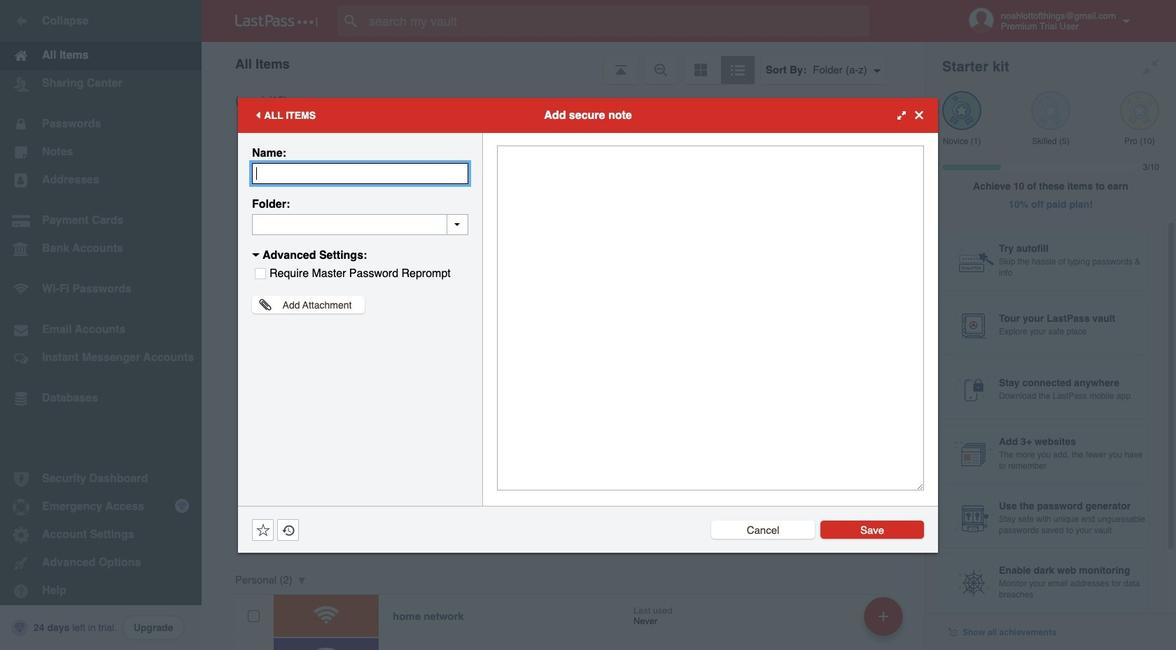 Task type: vqa. For each thing, say whether or not it's contained in the screenshot.
dialog
yes



Task type: describe. For each thing, give the bounding box(es) containing it.
vault options navigation
[[202, 42, 925, 84]]

lastpass image
[[235, 15, 318, 27]]

new item image
[[879, 611, 888, 621]]

Search search field
[[337, 6, 897, 36]]

search my vault text field
[[337, 6, 897, 36]]



Task type: locate. For each thing, give the bounding box(es) containing it.
None text field
[[252, 163, 468, 184], [252, 214, 468, 235], [252, 163, 468, 184], [252, 214, 468, 235]]

None text field
[[497, 145, 924, 490]]

dialog
[[238, 98, 938, 553]]

new item navigation
[[859, 593, 911, 650]]

main navigation navigation
[[0, 0, 202, 650]]



